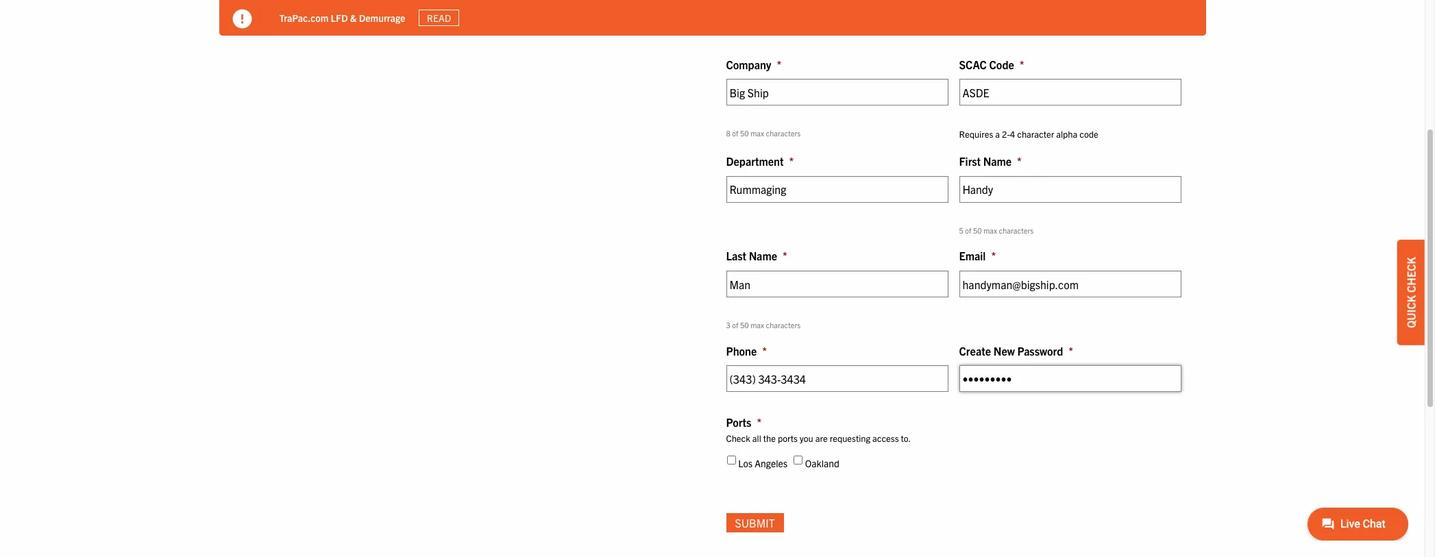 Task type: describe. For each thing, give the bounding box(es) containing it.
50 for company
[[741, 128, 749, 138]]

to.
[[901, 433, 911, 444]]

last
[[727, 249, 747, 263]]

quick check
[[1405, 257, 1419, 328]]

name for last name
[[749, 249, 778, 263]]

requires
[[960, 128, 994, 140]]

a
[[996, 128, 1001, 140]]

department *
[[727, 154, 794, 168]]

characters for first name *
[[1000, 225, 1034, 235]]

los
[[739, 457, 753, 469]]

ports * check all the ports you are requesting access to.
[[727, 416, 911, 444]]

los angeles
[[739, 457, 788, 469]]

trapac.com lfd & demurrage
[[279, 11, 406, 24]]

character
[[1018, 128, 1055, 140]]

Los Angeles checkbox
[[727, 456, 736, 465]]

first
[[960, 154, 981, 168]]

* right code
[[1020, 57, 1025, 71]]

ports
[[727, 416, 752, 429]]

create new password *
[[960, 344, 1074, 358]]

of for last name
[[733, 320, 739, 330]]

password
[[1018, 344, 1064, 358]]

name for first name
[[984, 154, 1012, 168]]

requires a 2-4 character alpha code
[[960, 128, 1099, 140]]

trapac.com
[[279, 11, 329, 24]]

* right last on the top right of the page
[[783, 249, 788, 263]]

* right company
[[777, 57, 782, 71]]

2-
[[1003, 128, 1011, 140]]

lfd
[[331, 11, 348, 24]]

alpha
[[1057, 128, 1078, 140]]

department
[[727, 154, 784, 168]]

email *
[[960, 249, 996, 263]]

oakland
[[806, 457, 840, 469]]

max for first
[[984, 225, 998, 235]]

quick check link
[[1398, 240, 1426, 345]]

email
[[960, 249, 986, 263]]

code
[[990, 57, 1015, 71]]

company
[[727, 57, 772, 71]]

quick
[[1405, 295, 1419, 328]]

all
[[753, 433, 762, 444]]

the
[[764, 433, 776, 444]]



Task type: locate. For each thing, give the bounding box(es) containing it.
0 horizontal spatial check
[[727, 433, 751, 444]]

characters
[[766, 128, 801, 138], [1000, 225, 1034, 235], [766, 320, 801, 330]]

0 vertical spatial characters
[[766, 128, 801, 138]]

0 vertical spatial 50
[[741, 128, 749, 138]]

of right 5
[[966, 225, 972, 235]]

name down the a
[[984, 154, 1012, 168]]

50 for last
[[741, 320, 749, 330]]

characters for last name *
[[766, 320, 801, 330]]

2 vertical spatial of
[[733, 320, 739, 330]]

2 vertical spatial characters
[[766, 320, 801, 330]]

* right department
[[790, 154, 794, 168]]

max for last
[[751, 320, 765, 330]]

name
[[984, 154, 1012, 168], [749, 249, 778, 263]]

1 horizontal spatial name
[[984, 154, 1012, 168]]

Oakland checkbox
[[794, 456, 803, 465]]

check inside ports * check all the ports you are requesting access to.
[[727, 433, 751, 444]]

name right last on the top right of the page
[[749, 249, 778, 263]]

code
[[1080, 128, 1099, 140]]

company *
[[727, 57, 782, 71]]

0 horizontal spatial name
[[749, 249, 778, 263]]

None password field
[[960, 366, 1182, 392]]

of right 3
[[733, 320, 739, 330]]

50 right '8'
[[741, 128, 749, 138]]

are
[[816, 433, 828, 444]]

50 right 3
[[741, 320, 749, 330]]

of for company
[[733, 128, 739, 138]]

5
[[960, 225, 964, 235]]

of
[[733, 128, 739, 138], [966, 225, 972, 235], [733, 320, 739, 330]]

*
[[777, 57, 782, 71], [1020, 57, 1025, 71], [790, 154, 794, 168], [1018, 154, 1022, 168], [783, 249, 788, 263], [992, 249, 996, 263], [763, 344, 767, 358], [1069, 344, 1074, 358], [757, 416, 762, 429]]

1 vertical spatial check
[[727, 433, 751, 444]]

angeles
[[755, 457, 788, 469]]

max up department
[[751, 128, 765, 138]]

4
[[1011, 128, 1016, 140]]

2 vertical spatial 50
[[741, 320, 749, 330]]

0 vertical spatial name
[[984, 154, 1012, 168]]

phone *
[[727, 344, 767, 358]]

50 right 5
[[974, 225, 982, 235]]

1 vertical spatial max
[[984, 225, 998, 235]]

8 of 50 max characters
[[727, 128, 801, 138]]

characters up 'phone *'
[[766, 320, 801, 330]]

read
[[427, 12, 451, 24]]

characters up department *
[[766, 128, 801, 138]]

of for first name
[[966, 225, 972, 235]]

0 vertical spatial check
[[1405, 257, 1419, 293]]

check down ports in the right of the page
[[727, 433, 751, 444]]

None text field
[[960, 79, 1182, 106], [960, 176, 1182, 203], [727, 271, 949, 298], [960, 79, 1182, 106], [960, 176, 1182, 203], [727, 271, 949, 298]]

2 vertical spatial max
[[751, 320, 765, 330]]

1 vertical spatial of
[[966, 225, 972, 235]]

* right phone
[[763, 344, 767, 358]]

None submit
[[727, 514, 784, 533]]

access
[[873, 433, 899, 444]]

50
[[741, 128, 749, 138], [974, 225, 982, 235], [741, 320, 749, 330]]

requesting
[[830, 433, 871, 444]]

1 horizontal spatial check
[[1405, 257, 1419, 293]]

of right '8'
[[733, 128, 739, 138]]

check
[[1405, 257, 1419, 293], [727, 433, 751, 444]]

* inside ports * check all the ports you are requesting access to.
[[757, 416, 762, 429]]

max for company
[[751, 128, 765, 138]]

scac code *
[[960, 57, 1025, 71]]

ports
[[778, 433, 798, 444]]

* right password
[[1069, 344, 1074, 358]]

characters right 5
[[1000, 225, 1034, 235]]

1 vertical spatial 50
[[974, 225, 982, 235]]

max up 'phone *'
[[751, 320, 765, 330]]

* down requires a 2-4 character alpha code
[[1018, 154, 1022, 168]]

demurrage
[[359, 11, 406, 24]]

* right email
[[992, 249, 996, 263]]

8
[[727, 128, 731, 138]]

1 vertical spatial characters
[[1000, 225, 1034, 235]]

max
[[751, 128, 765, 138], [984, 225, 998, 235], [751, 320, 765, 330]]

3
[[727, 320, 731, 330]]

max up email *
[[984, 225, 998, 235]]

solid image
[[233, 10, 252, 29]]

read link
[[419, 9, 459, 26]]

&
[[350, 11, 357, 24]]

you
[[800, 433, 814, 444]]

last name *
[[727, 249, 788, 263]]

* up all
[[757, 416, 762, 429]]

0 vertical spatial max
[[751, 128, 765, 138]]

phone
[[727, 344, 757, 358]]

1 vertical spatial name
[[749, 249, 778, 263]]

create
[[960, 344, 992, 358]]

3 of 50 max characters
[[727, 320, 801, 330]]

new
[[994, 344, 1015, 358]]

None text field
[[727, 79, 949, 106], [727, 176, 949, 203], [960, 271, 1182, 298], [727, 366, 949, 392], [727, 79, 949, 106], [727, 176, 949, 203], [960, 271, 1182, 298], [727, 366, 949, 392]]

scac
[[960, 57, 987, 71]]

0 vertical spatial of
[[733, 128, 739, 138]]

characters for company *
[[766, 128, 801, 138]]

first name *
[[960, 154, 1022, 168]]

check up quick
[[1405, 257, 1419, 293]]

5 of 50 max characters
[[960, 225, 1034, 235]]

50 for first
[[974, 225, 982, 235]]



Task type: vqa. For each thing, say whether or not it's contained in the screenshot.
RESERVED.
no



